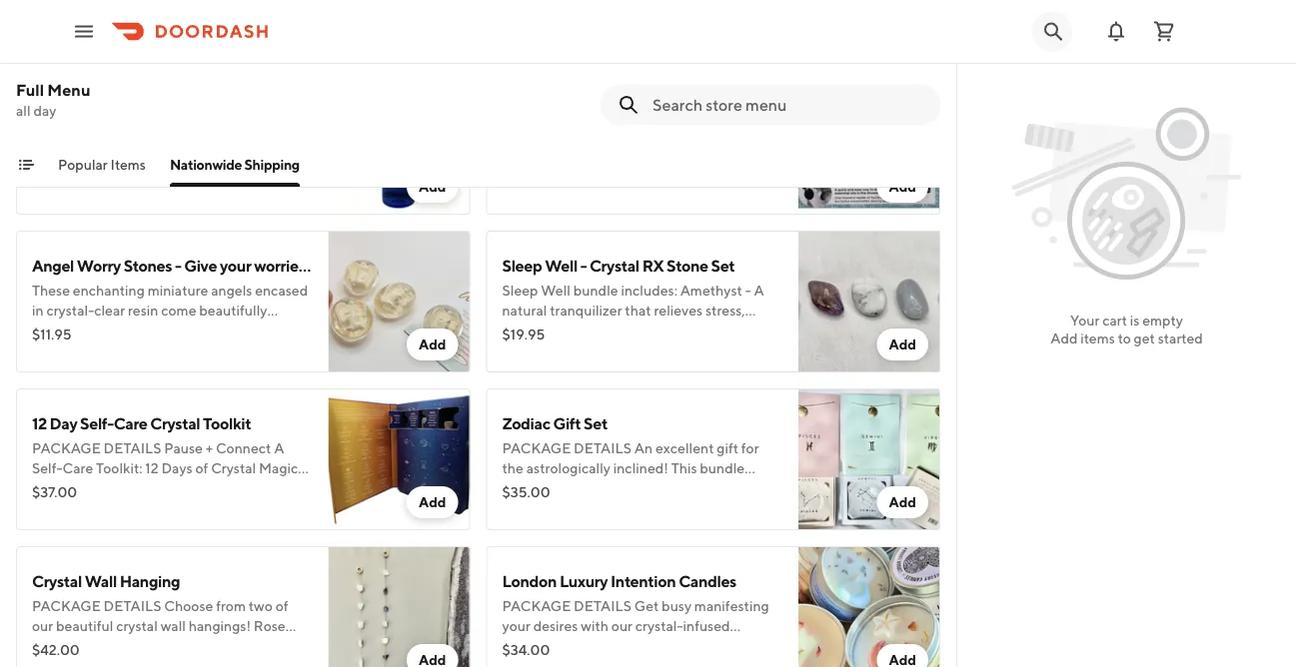 Task type: locate. For each thing, give the bounding box(es) containing it.
crystal
[[590, 256, 640, 275], [150, 414, 200, 433], [32, 572, 82, 591]]

1 vertical spatial to
[[1118, 330, 1131, 347]]

angels
[[352, 256, 401, 275]]

day
[[50, 414, 77, 433]]

give
[[184, 256, 217, 275]]

popular items button
[[58, 155, 146, 187]]

$26.00
[[32, 168, 80, 185]]

1 horizontal spatial set
[[711, 256, 735, 275]]

rx
[[642, 256, 664, 275]]

12 day self-care crystal toolkit image
[[328, 389, 470, 531]]

sleep
[[502, 256, 542, 275]]

0 vertical spatial crystal
[[590, 256, 640, 275]]

spa
[[502, 98, 529, 117]]

1 horizontal spatial crystal
[[150, 414, 200, 433]]

popular
[[58, 156, 108, 173]]

spa shower aroma diffuser kit image
[[799, 73, 941, 215]]

the
[[326, 256, 350, 275]]

1 horizontal spatial to
[[1118, 330, 1131, 347]]

stones
[[124, 256, 172, 275]]

well
[[545, 256, 578, 275]]

1 horizontal spatial -
[[581, 256, 587, 275]]

kit
[[697, 98, 718, 117]]

set
[[711, 256, 735, 275], [584, 414, 608, 433]]

get
[[1134, 330, 1156, 347]]

your
[[1071, 312, 1100, 329]]

full menu all day
[[16, 80, 90, 119]]

add button
[[407, 171, 458, 203], [877, 171, 929, 203], [407, 329, 458, 361], [877, 329, 929, 361], [407, 487, 458, 519], [877, 487, 929, 519]]

to
[[308, 256, 323, 275], [1118, 330, 1131, 347]]

0 horizontal spatial crystal
[[32, 572, 82, 591]]

popular items
[[58, 156, 146, 173]]

12
[[32, 414, 47, 433]]

candles
[[679, 572, 737, 591]]

add inside your cart is empty add items to get started
[[1051, 330, 1078, 347]]

intention
[[611, 572, 676, 591]]

$22.95
[[502, 168, 547, 185]]

0 horizontal spatial to
[[308, 256, 323, 275]]

all
[[16, 102, 31, 119]]

set right gift
[[584, 414, 608, 433]]

add button for emotional vampire neutralizing spray 4 oz
[[407, 171, 458, 203]]

crystal left wall
[[32, 572, 82, 591]]

add button for zodiac gift set
[[877, 487, 929, 519]]

spray
[[260, 98, 300, 117]]

2 - from the left
[[581, 256, 587, 275]]

add
[[419, 178, 446, 195], [889, 178, 917, 195], [1051, 330, 1078, 347], [419, 336, 446, 353], [889, 336, 917, 353], [419, 494, 446, 511], [889, 494, 917, 511]]

to left get on the right
[[1118, 330, 1131, 347]]

set right stone
[[711, 256, 735, 275]]

-
[[175, 256, 181, 275], [581, 256, 587, 275]]

crystal left rx
[[590, 256, 640, 275]]

wall
[[85, 572, 117, 591]]

spa shower aroma diffuser kit
[[502, 98, 718, 117]]

1 vertical spatial set
[[584, 414, 608, 433]]

add for 12 day self-care crystal toolkit
[[419, 494, 446, 511]]

empty
[[1143, 312, 1184, 329]]

toolkit
[[203, 414, 251, 433]]

luxury
[[560, 572, 608, 591]]

worry
[[77, 256, 121, 275]]

0 horizontal spatial -
[[175, 256, 181, 275]]

add button for spa shower aroma diffuser kit
[[877, 171, 929, 203]]

gift
[[553, 414, 581, 433]]

0 vertical spatial set
[[711, 256, 735, 275]]

show menu categories image
[[18, 157, 34, 173]]

emotional
[[32, 98, 105, 117]]

emotional vampire neutralizing spray 4 oz
[[32, 98, 331, 117]]

shipping
[[244, 156, 300, 173]]

$42.00
[[32, 642, 80, 659]]

to left 'the'
[[308, 256, 323, 275]]

crystal right care
[[150, 414, 200, 433]]

2 vertical spatial crystal
[[32, 572, 82, 591]]

day
[[33, 102, 56, 119]]

- right well on the top of page
[[581, 256, 587, 275]]

london luxury intention candles
[[502, 572, 737, 591]]

your
[[220, 256, 251, 275]]

london luxury intention candles image
[[799, 547, 941, 668]]

open menu image
[[72, 19, 96, 43]]

add for sleep well - crystal rx stone set
[[889, 336, 917, 353]]

add for emotional vampire neutralizing spray 4 oz
[[419, 178, 446, 195]]

- left the give
[[175, 256, 181, 275]]

emotional vampire neutralizing spray 4 oz image
[[328, 73, 470, 215]]

is
[[1130, 312, 1140, 329]]

london
[[502, 572, 557, 591]]



Task type: describe. For each thing, give the bounding box(es) containing it.
neutralizing
[[170, 98, 257, 117]]

$37.00
[[32, 484, 77, 501]]

zodiac gift set
[[502, 414, 608, 433]]

menu
[[47, 80, 90, 99]]

items
[[111, 156, 146, 173]]

zodiac
[[502, 414, 550, 433]]

hanging
[[120, 572, 180, 591]]

$35.00
[[502, 484, 550, 501]]

2 horizontal spatial crystal
[[590, 256, 640, 275]]

angel worry stones - give your worries to the angels image
[[328, 231, 470, 373]]

full
[[16, 80, 44, 99]]

worries
[[254, 256, 305, 275]]

add button for 12 day self-care crystal toolkit
[[407, 487, 458, 519]]

add button for angel worry stones - give your worries to the angels
[[407, 329, 458, 361]]

your cart is empty add items to get started
[[1051, 312, 1203, 347]]

crystal wall hanging image
[[328, 547, 470, 668]]

add for zodiac gift set
[[889, 494, 917, 511]]

crystal wall hanging
[[32, 572, 180, 591]]

1 vertical spatial crystal
[[150, 414, 200, 433]]

nationwide
[[170, 156, 242, 173]]

0 items, open order cart image
[[1153, 19, 1177, 43]]

care
[[114, 414, 147, 433]]

sleep well - crystal rx stone set
[[502, 256, 735, 275]]

aroma
[[588, 98, 635, 117]]

add for spa shower aroma diffuser kit
[[889, 178, 917, 195]]

sleep well - crystal rx stone set image
[[799, 231, 941, 373]]

vampire
[[108, 98, 167, 117]]

$19.95
[[502, 326, 545, 343]]

self-
[[80, 414, 114, 433]]

oz
[[315, 98, 331, 117]]

cart
[[1103, 312, 1128, 329]]

notification bell image
[[1105, 19, 1129, 43]]

stone
[[667, 256, 708, 275]]

to inside your cart is empty add items to get started
[[1118, 330, 1131, 347]]

0 horizontal spatial set
[[584, 414, 608, 433]]

shower
[[532, 98, 585, 117]]

angel
[[32, 256, 74, 275]]

items
[[1081, 330, 1115, 347]]

started
[[1158, 330, 1203, 347]]

$29.00
[[32, 10, 80, 27]]

add for angel worry stones - give your worries to the angels
[[419, 336, 446, 353]]

4
[[303, 98, 312, 117]]

$34.00
[[502, 642, 550, 659]]

zodiac gift set image
[[799, 389, 941, 531]]

$11.95
[[32, 326, 72, 343]]

nationwide shipping
[[170, 156, 300, 173]]

angel worry stones - give your worries to the angels
[[32, 256, 401, 275]]

0 vertical spatial to
[[308, 256, 323, 275]]

add button for sleep well - crystal rx stone set
[[877, 329, 929, 361]]

diffuser
[[638, 98, 695, 117]]

Item Search search field
[[653, 94, 925, 116]]

12 day self-care crystal toolkit
[[32, 414, 251, 433]]

1 - from the left
[[175, 256, 181, 275]]



Task type: vqa. For each thing, say whether or not it's contained in the screenshot.
the middle crystal
yes



